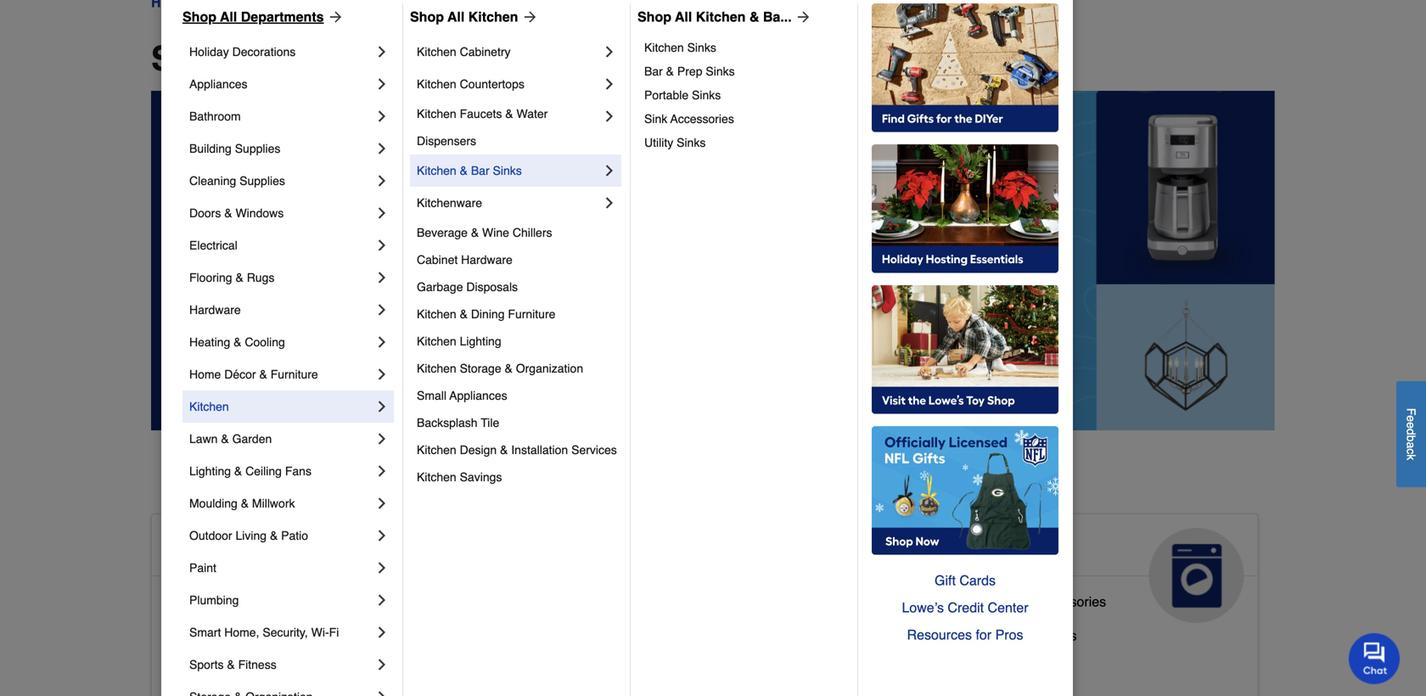 Task type: describe. For each thing, give the bounding box(es) containing it.
chevron right image for kitchen faucets & water dispensers
[[601, 108, 618, 125]]

storage
[[460, 362, 502, 375]]

2 horizontal spatial furniture
[[673, 655, 728, 671]]

cabinet hardware
[[417, 253, 513, 267]]

& right doors
[[224, 206, 232, 220]]

patio
[[281, 529, 308, 543]]

kitchen & dining furniture link
[[417, 301, 618, 328]]

sports & fitness
[[189, 658, 277, 672]]

shop all departments
[[183, 9, 324, 25]]

sports
[[189, 658, 224, 672]]

kitchen for kitchen lighting
[[417, 335, 457, 348]]

design
[[460, 443, 497, 457]]

heating
[[189, 335, 230, 349]]

chevron right image for lighting & ceiling fans
[[374, 463, 391, 480]]

& right design on the bottom of page
[[500, 443, 508, 457]]

chevron right image for doors & windows
[[374, 205, 391, 222]]

& left cooling on the left of page
[[234, 335, 242, 349]]

arrow right image
[[792, 8, 812, 25]]

wine for the top beverage & wine chillers link
[[482, 226, 509, 239]]

officially licensed n f l gifts. shop now. image
[[872, 426, 1059, 555]]

heating & cooling
[[189, 335, 285, 349]]

lowe's credit center link
[[872, 594, 1059, 622]]

& right parts
[[1021, 594, 1030, 610]]

& inside kitchen faucets & water dispensers
[[506, 107, 513, 121]]

pet beds, houses, & furniture
[[544, 655, 728, 671]]

0 horizontal spatial bar
[[471, 164, 490, 177]]

utility
[[645, 136, 674, 149]]

shop all kitchen & ba...
[[638, 9, 792, 25]]

chat invite button image
[[1349, 633, 1401, 685]]

accessible home link
[[152, 515, 502, 623]]

0 vertical spatial accessories
[[671, 112, 734, 126]]

livestock supplies
[[544, 621, 657, 637]]

lawn
[[189, 432, 218, 446]]

all for shop all kitchen & ba...
[[675, 9, 692, 25]]

animal & pet care
[[544, 535, 691, 589]]

beverage for the top beverage & wine chillers link
[[417, 226, 468, 239]]

countertops
[[460, 77, 525, 91]]

backsplash tile
[[417, 416, 500, 430]]

gift cards link
[[872, 567, 1059, 594]]

& left patio
[[270, 529, 278, 543]]

chevron right image for bathroom
[[374, 108, 391, 125]]

ba...
[[763, 9, 792, 25]]

chevron right image for holiday decorations
[[374, 43, 391, 60]]

electrical link
[[189, 229, 374, 262]]

smart home, security, wi-fi link
[[189, 617, 374, 649]]

kitchen for kitchen storage & organization
[[417, 362, 457, 375]]

portable sinks
[[645, 88, 721, 102]]

kitchen faucets & water dispensers link
[[417, 100, 601, 155]]

shop
[[151, 39, 236, 78]]

home,
[[224, 626, 259, 639]]

beverage & wine chillers for beverage & wine chillers link to the right
[[922, 628, 1077, 644]]

houses,
[[607, 655, 657, 671]]

kitchen countertops
[[417, 77, 525, 91]]

kitchen & bar sinks
[[417, 164, 522, 177]]

lighting & ceiling fans link
[[189, 455, 374, 487]]

portable sinks link
[[645, 83, 846, 107]]

electrical
[[189, 239, 238, 252]]

kitchen design & installation services link
[[417, 437, 618, 464]]

b
[[1405, 435, 1419, 442]]

ceiling
[[246, 465, 282, 478]]

backsplash tile link
[[417, 409, 618, 437]]

chevron right image for kitchenware
[[601, 194, 618, 211]]

utility sinks
[[645, 136, 706, 149]]

kitchen countertops link
[[417, 68, 601, 100]]

supplies for livestock supplies
[[604, 621, 657, 637]]

disposals
[[467, 280, 518, 294]]

doors & windows
[[189, 206, 284, 220]]

& left dining
[[460, 307, 468, 321]]

cooling
[[245, 335, 285, 349]]

0 vertical spatial bathroom
[[189, 110, 241, 123]]

chevron right image for moulding & millwork
[[374, 495, 391, 512]]

shop all kitchen & ba... link
[[638, 7, 812, 27]]

home inside accessible home link
[[296, 535, 363, 562]]

plumbing link
[[189, 584, 374, 617]]

shop all kitchen link
[[410, 7, 539, 27]]

enjoy savings year-round. no matter what you're shopping for, find what you need at a great price. image
[[151, 91, 1276, 430]]

chevron right image for home décor & furniture
[[374, 366, 391, 383]]

2 e from the top
[[1405, 422, 1419, 429]]

& right lawn
[[221, 432, 229, 446]]

hardware inside cabinet hardware link
[[461, 253, 513, 267]]

windows
[[236, 206, 284, 220]]

sports & fitness link
[[189, 649, 374, 681]]

outdoor living & patio
[[189, 529, 308, 543]]

0 vertical spatial appliances link
[[189, 68, 374, 100]]

flooring & rugs link
[[189, 262, 374, 294]]

paint
[[189, 561, 216, 575]]

shop all departments link
[[183, 7, 344, 27]]

1 horizontal spatial appliances link
[[909, 515, 1258, 623]]

garbage
[[417, 280, 463, 294]]

sink
[[645, 112, 668, 126]]

parts
[[986, 594, 1018, 610]]

chevron right image for building supplies
[[374, 140, 391, 157]]

1 horizontal spatial chillers
[[1032, 628, 1077, 644]]

furniture for home décor & furniture
[[271, 368, 318, 381]]

cabinet hardware link
[[417, 246, 618, 273]]

entry
[[234, 662, 266, 678]]

heating & cooling link
[[189, 326, 374, 358]]

home inside accessible entry & home link
[[283, 662, 319, 678]]

plumbing
[[189, 594, 239, 607]]

resources for pros link
[[872, 622, 1059, 649]]

pros
[[996, 627, 1024, 643]]

lawn & garden link
[[189, 423, 374, 455]]

kitchen cabinetry link
[[417, 36, 601, 68]]

tile
[[481, 416, 500, 430]]

accessible home
[[166, 535, 363, 562]]

chevron right image for plumbing
[[374, 592, 391, 609]]

kitchen for kitchen faucets & water dispensers
[[417, 107, 457, 121]]

chevron right image for smart home, security, wi-fi
[[374, 624, 391, 641]]

credit
[[948, 600, 984, 616]]

resources for pros
[[907, 627, 1024, 643]]

animal
[[544, 535, 623, 562]]

kitchen design & installation services
[[417, 443, 617, 457]]

building supplies
[[189, 142, 281, 155]]

wine for beverage & wine chillers link to the right
[[997, 628, 1028, 644]]

lighting inside 'lighting & ceiling fans' link
[[189, 465, 231, 478]]

accessible bathroom
[[166, 594, 293, 610]]

kitchen & dining furniture
[[417, 307, 556, 321]]

garden
[[232, 432, 272, 446]]

accessible bathroom link
[[166, 590, 293, 624]]

kitchen for kitchen countertops
[[417, 77, 457, 91]]

kitchen lighting
[[417, 335, 502, 348]]

kitchen for kitchen cabinetry
[[417, 45, 457, 59]]

fi
[[329, 626, 339, 639]]

accessible entry & home
[[166, 662, 319, 678]]

& left rugs on the left top of the page
[[236, 271, 244, 284]]

beverage & wine chillers for the top beverage & wine chillers link
[[417, 226, 552, 239]]

& left ba...
[[750, 9, 760, 25]]

doors & windows link
[[189, 197, 374, 229]]

chevron right image for flooring & rugs
[[374, 269, 391, 286]]

1 vertical spatial bathroom
[[234, 594, 293, 610]]

kitchen cabinetry
[[417, 45, 511, 59]]

smart home, security, wi-fi
[[189, 626, 339, 639]]

& right the storage at the left bottom of page
[[505, 362, 513, 375]]

shop for shop all departments
[[183, 9, 217, 25]]

chevron right image for paint
[[374, 560, 391, 577]]



Task type: locate. For each thing, give the bounding box(es) containing it.
1 vertical spatial departments
[[297, 39, 505, 78]]

supplies
[[235, 142, 281, 155], [240, 174, 285, 188], [604, 621, 657, 637]]

0 horizontal spatial hardware
[[189, 303, 241, 317]]

lowe's
[[902, 600, 944, 616]]

beverage & wine chillers link
[[417, 219, 618, 246], [922, 624, 1077, 658]]

chevron right image for electrical
[[374, 237, 391, 254]]

0 horizontal spatial beverage
[[417, 226, 468, 239]]

1 horizontal spatial lighting
[[460, 335, 502, 348]]

décor
[[224, 368, 256, 381]]

hardware down flooring
[[189, 303, 241, 317]]

appliances down the storage at the left bottom of page
[[450, 389, 508, 403]]

a
[[1405, 442, 1419, 449]]

chevron right image for cleaning supplies
[[374, 172, 391, 189]]

sink accessories link
[[645, 107, 846, 131]]

hardware up disposals
[[461, 253, 513, 267]]

wine down center
[[997, 628, 1028, 644]]

fitness
[[238, 658, 277, 672]]

beverage & wine chillers link up garbage disposals 'link'
[[417, 219, 618, 246]]

0 vertical spatial beverage & wine chillers link
[[417, 219, 618, 246]]

2 arrow right image from the left
[[518, 8, 539, 25]]

rugs
[[247, 271, 275, 284]]

outdoor living & patio link
[[189, 520, 374, 552]]

supplies for cleaning supplies
[[240, 174, 285, 188]]

sink accessories
[[645, 112, 734, 126]]

f e e d b a c k
[[1405, 408, 1419, 460]]

gift cards
[[935, 573, 996, 589]]

lighting inside kitchen lighting 'link'
[[460, 335, 502, 348]]

shop up holiday
[[183, 9, 217, 25]]

2 vertical spatial appliances
[[922, 535, 1049, 562]]

1 vertical spatial beverage & wine chillers
[[922, 628, 1077, 644]]

0 vertical spatial chillers
[[513, 226, 552, 239]]

pet
[[654, 535, 691, 562], [544, 655, 564, 671]]

0 vertical spatial beverage & wine chillers
[[417, 226, 552, 239]]

0 horizontal spatial arrow right image
[[324, 8, 344, 25]]

appliances inside 'link'
[[450, 389, 508, 403]]

1 horizontal spatial accessories
[[1034, 594, 1107, 610]]

millwork
[[252, 497, 295, 510]]

small appliances
[[417, 389, 508, 403]]

arrow right image inside shop all departments link
[[324, 8, 344, 25]]

1 vertical spatial lighting
[[189, 465, 231, 478]]

e
[[1405, 416, 1419, 422], [1405, 422, 1419, 429]]

installation
[[511, 443, 568, 457]]

living
[[236, 529, 267, 543]]

1 vertical spatial bar
[[471, 164, 490, 177]]

1 vertical spatial hardware
[[189, 303, 241, 317]]

1 horizontal spatial beverage
[[922, 628, 981, 644]]

1 accessible from the top
[[166, 535, 290, 562]]

backsplash
[[417, 416, 478, 430]]

furniture down heating & cooling link
[[271, 368, 318, 381]]

beverage down lowe's credit center link
[[922, 628, 981, 644]]

garbage disposals link
[[417, 273, 618, 301]]

0 vertical spatial furniture
[[508, 307, 556, 321]]

flooring
[[189, 271, 232, 284]]

departments up holiday decorations link
[[241, 9, 324, 25]]

1 horizontal spatial wine
[[997, 628, 1028, 644]]

0 vertical spatial lighting
[[460, 335, 502, 348]]

& inside 'link'
[[259, 368, 267, 381]]

all up kitchen cabinetry
[[448, 9, 465, 25]]

faucets
[[460, 107, 502, 121]]

kitchen savings link
[[417, 464, 618, 491]]

kitchen savings
[[417, 470, 502, 484]]

1 vertical spatial pet
[[544, 655, 564, 671]]

accessible for accessible bathroom
[[166, 594, 231, 610]]

lawn & garden
[[189, 432, 272, 446]]

kitchen & bar sinks link
[[417, 155, 601, 187]]

beverage for beverage & wine chillers link to the right
[[922, 628, 981, 644]]

all down shop all departments link
[[245, 39, 288, 78]]

cabinet
[[417, 253, 458, 267]]

sinks up kitchenware link
[[493, 164, 522, 177]]

all for shop all kitchen
[[448, 9, 465, 25]]

0 horizontal spatial appliances
[[189, 77, 248, 91]]

fans
[[285, 465, 312, 478]]

1 horizontal spatial beverage & wine chillers
[[922, 628, 1077, 644]]

chevron right image for lawn & garden
[[374, 431, 391, 448]]

3 shop from the left
[[638, 9, 672, 25]]

sinks down "sink accessories"
[[677, 136, 706, 149]]

appliance
[[922, 594, 982, 610]]

shop all kitchen
[[410, 9, 518, 25]]

d
[[1405, 429, 1419, 435]]

home décor & furniture
[[189, 368, 318, 381]]

sinks
[[688, 41, 717, 54], [706, 65, 735, 78], [692, 88, 721, 102], [677, 136, 706, 149], [493, 164, 522, 177]]

1 horizontal spatial arrow right image
[[518, 8, 539, 25]]

1 vertical spatial wine
[[997, 628, 1028, 644]]

kitchen for kitchen sinks
[[645, 41, 684, 54]]

appliances image
[[1150, 528, 1245, 623]]

bar up portable
[[645, 65, 663, 78]]

organization
[[516, 362, 584, 375]]

shop for shop all kitchen & ba...
[[638, 9, 672, 25]]

arrow right image up shop all departments at the left of page
[[324, 8, 344, 25]]

accessible for accessible bedroom
[[166, 628, 231, 644]]

1 vertical spatial appliances
[[450, 389, 508, 403]]

beverage & wine chillers link down center
[[922, 624, 1077, 658]]

1 vertical spatial appliances link
[[909, 515, 1258, 623]]

appliances link
[[189, 68, 374, 100], [909, 515, 1258, 623]]

chevron right image for outdoor living & patio
[[374, 527, 391, 544]]

supplies up houses,
[[604, 621, 657, 637]]

0 vertical spatial pet
[[654, 535, 691, 562]]

kitchen sinks link
[[645, 36, 846, 59]]

chevron right image for appliances
[[374, 76, 391, 93]]

furniture for kitchen & dining furniture
[[508, 307, 556, 321]]

0 horizontal spatial pet
[[544, 655, 564, 671]]

& inside animal & pet care
[[630, 535, 647, 562]]

supplies up cleaning supplies
[[235, 142, 281, 155]]

bathroom up the 'building'
[[189, 110, 241, 123]]

kitchen for kitchen design & installation services
[[417, 443, 457, 457]]

arrow right image inside shop all kitchen link
[[518, 8, 539, 25]]

0 vertical spatial beverage
[[417, 226, 468, 239]]

sinks for utility sinks
[[677, 136, 706, 149]]

all up kitchen sinks
[[675, 9, 692, 25]]

beverage & wine chillers
[[417, 226, 552, 239], [922, 628, 1077, 644]]

0 horizontal spatial shop
[[183, 9, 217, 25]]

kitchen storage & organization link
[[417, 355, 618, 382]]

bar & prep sinks link
[[645, 59, 846, 83]]

accessible home image
[[393, 528, 488, 623]]

4 accessible from the top
[[166, 662, 231, 678]]

0 vertical spatial appliances
[[189, 77, 248, 91]]

lighting up moulding
[[189, 465, 231, 478]]

& left the ceiling
[[234, 465, 242, 478]]

1 horizontal spatial pet
[[654, 535, 691, 562]]

arrow right image for shop all departments
[[324, 8, 344, 25]]

0 horizontal spatial appliances link
[[189, 68, 374, 100]]

accessible for accessible entry & home
[[166, 662, 231, 678]]

0 horizontal spatial wine
[[482, 226, 509, 239]]

chevron right image for heating & cooling
[[374, 334, 391, 351]]

& left 'millwork'
[[241, 497, 249, 510]]

c
[[1405, 449, 1419, 455]]

departments for shop all departments
[[297, 39, 505, 78]]

1 horizontal spatial furniture
[[508, 307, 556, 321]]

kitchen for kitchen & dining furniture
[[417, 307, 457, 321]]

holiday hosting essentials. image
[[872, 144, 1059, 273]]

beverage & wine chillers down center
[[922, 628, 1077, 644]]

appliances up cards
[[922, 535, 1049, 562]]

wine down kitchenware link
[[482, 226, 509, 239]]

holiday decorations link
[[189, 36, 374, 68]]

chevron right image for hardware
[[374, 301, 391, 318]]

& right animal
[[630, 535, 647, 562]]

all for shop all departments
[[220, 9, 237, 25]]

2 horizontal spatial shop
[[638, 9, 672, 25]]

2 vertical spatial home
[[283, 662, 319, 678]]

& left water
[[506, 107, 513, 121]]

0 vertical spatial home
[[189, 368, 221, 381]]

1 horizontal spatial beverage & wine chillers link
[[922, 624, 1077, 658]]

& down dispensers on the left top of page
[[460, 164, 468, 177]]

supplies up 'windows'
[[240, 174, 285, 188]]

1 horizontal spatial shop
[[410, 9, 444, 25]]

arrow right image
[[324, 8, 344, 25], [518, 8, 539, 25]]

chevron right image
[[374, 76, 391, 93], [601, 76, 618, 93], [374, 108, 391, 125], [601, 162, 618, 179], [374, 301, 391, 318], [374, 398, 391, 415], [374, 495, 391, 512], [374, 527, 391, 544], [374, 624, 391, 641], [374, 689, 391, 696]]

services
[[572, 443, 617, 457]]

bar & prep sinks
[[645, 65, 735, 78]]

home
[[189, 368, 221, 381], [296, 535, 363, 562], [283, 662, 319, 678]]

chevron right image for kitchen & bar sinks
[[601, 162, 618, 179]]

care
[[544, 562, 597, 589]]

0 horizontal spatial beverage & wine chillers
[[417, 226, 552, 239]]

e up d on the right bottom of page
[[1405, 416, 1419, 422]]

bar up kitchenware link
[[471, 164, 490, 177]]

1 vertical spatial beverage & wine chillers link
[[922, 624, 1077, 658]]

supplies for building supplies
[[235, 142, 281, 155]]

shop for shop all kitchen
[[410, 9, 444, 25]]

e up b
[[1405, 422, 1419, 429]]

0 vertical spatial wine
[[482, 226, 509, 239]]

chevron right image
[[374, 43, 391, 60], [601, 43, 618, 60], [601, 108, 618, 125], [374, 140, 391, 157], [374, 172, 391, 189], [601, 194, 618, 211], [374, 205, 391, 222], [374, 237, 391, 254], [374, 269, 391, 286], [374, 334, 391, 351], [374, 366, 391, 383], [374, 431, 391, 448], [374, 463, 391, 480], [374, 560, 391, 577], [374, 592, 391, 609], [374, 656, 391, 673]]

0 vertical spatial departments
[[241, 9, 324, 25]]

paint link
[[189, 552, 374, 584]]

accessories
[[671, 112, 734, 126], [1034, 594, 1107, 610]]

cards
[[960, 573, 996, 589]]

0 vertical spatial supplies
[[235, 142, 281, 155]]

livestock
[[544, 621, 601, 637]]

find gifts for the diyer. image
[[872, 3, 1059, 132]]

chillers up cabinet hardware link
[[513, 226, 552, 239]]

& right houses,
[[660, 655, 669, 671]]

home décor & furniture link
[[189, 358, 374, 391]]

chillers right pros
[[1032, 628, 1077, 644]]

1 vertical spatial supplies
[[240, 174, 285, 188]]

accessible bedroom link
[[166, 624, 289, 658]]

2 vertical spatial supplies
[[604, 621, 657, 637]]

2 vertical spatial furniture
[[673, 655, 728, 671]]

accessible entry & home link
[[166, 658, 319, 692]]

livestock supplies link
[[544, 617, 657, 651]]

0 horizontal spatial chillers
[[513, 226, 552, 239]]

2 accessible from the top
[[166, 594, 231, 610]]

wi-
[[311, 626, 329, 639]]

& up cabinet hardware
[[471, 226, 479, 239]]

accessible bedroom
[[166, 628, 289, 644]]

& left prep
[[666, 65, 674, 78]]

cleaning
[[189, 174, 236, 188]]

furniture right houses,
[[673, 655, 728, 671]]

0 vertical spatial bar
[[645, 65, 663, 78]]

1 vertical spatial home
[[296, 535, 363, 562]]

1 horizontal spatial hardware
[[461, 253, 513, 267]]

1 horizontal spatial appliances
[[450, 389, 508, 403]]

departments down shop all kitchen
[[297, 39, 505, 78]]

3 accessible from the top
[[166, 628, 231, 644]]

sinks down prep
[[692, 88, 721, 102]]

furniture
[[508, 307, 556, 321], [271, 368, 318, 381], [673, 655, 728, 671]]

0 horizontal spatial beverage & wine chillers link
[[417, 219, 618, 246]]

sinks right prep
[[706, 65, 735, 78]]

1 shop from the left
[[183, 9, 217, 25]]

& right décor
[[259, 368, 267, 381]]

departments for shop all departments
[[241, 9, 324, 25]]

shop up kitchen sinks
[[638, 9, 672, 25]]

kitchen inside kitchen faucets & water dispensers
[[417, 107, 457, 121]]

2 shop from the left
[[410, 9, 444, 25]]

all up the holiday decorations
[[220, 9, 237, 25]]

kitchen
[[469, 9, 518, 25], [696, 9, 746, 25], [645, 41, 684, 54], [417, 45, 457, 59], [417, 77, 457, 91], [417, 107, 457, 121], [417, 164, 457, 177], [417, 307, 457, 321], [417, 335, 457, 348], [417, 362, 457, 375], [189, 400, 229, 414], [417, 443, 457, 457], [417, 470, 457, 484]]

chevron right image for kitchen countertops
[[601, 76, 618, 93]]

bathroom up smart home, security, wi-fi
[[234, 594, 293, 610]]

cleaning supplies link
[[189, 165, 374, 197]]

animal & pet care link
[[530, 515, 880, 623]]

security,
[[263, 626, 308, 639]]

lighting up the storage at the left bottom of page
[[460, 335, 502, 348]]

accessories down portable sinks
[[671, 112, 734, 126]]

1 vertical spatial chillers
[[1032, 628, 1077, 644]]

shop up kitchen cabinetry
[[410, 9, 444, 25]]

shop all departments
[[151, 39, 505, 78]]

beverage & wine chillers up cabinet hardware
[[417, 226, 552, 239]]

sinks up prep
[[688, 41, 717, 54]]

0 horizontal spatial lighting
[[189, 465, 231, 478]]

sinks for portable sinks
[[692, 88, 721, 102]]

0 horizontal spatial accessories
[[671, 112, 734, 126]]

1 arrow right image from the left
[[324, 8, 344, 25]]

home inside home décor & furniture 'link'
[[189, 368, 221, 381]]

2 horizontal spatial appliances
[[922, 535, 1049, 562]]

hardware link
[[189, 294, 374, 326]]

chevron right image for sports & fitness
[[374, 656, 391, 673]]

1 vertical spatial beverage
[[922, 628, 981, 644]]

kitchen for kitchen savings
[[417, 470, 457, 484]]

furniture down garbage disposals 'link'
[[508, 307, 556, 321]]

0 vertical spatial hardware
[[461, 253, 513, 267]]

chevron right image for kitchen cabinetry
[[601, 43, 618, 60]]

& left pros
[[984, 628, 993, 644]]

beverage up cabinet
[[417, 226, 468, 239]]

kitchen for kitchen & bar sinks
[[417, 164, 457, 177]]

accessories right center
[[1034, 594, 1107, 610]]

1 vertical spatial furniture
[[271, 368, 318, 381]]

kitchen faucets & water dispensers
[[417, 107, 551, 148]]

0 horizontal spatial furniture
[[271, 368, 318, 381]]

& right entry
[[270, 662, 279, 678]]

kitchen storage & organization
[[417, 362, 584, 375]]

portable
[[645, 88, 689, 102]]

1 vertical spatial accessories
[[1034, 594, 1107, 610]]

animal & pet care image
[[771, 528, 866, 623]]

1 horizontal spatial bar
[[645, 65, 663, 78]]

1 e from the top
[[1405, 416, 1419, 422]]

sinks for kitchen sinks
[[688, 41, 717, 54]]

appliance parts & accessories
[[922, 594, 1107, 610]]

decorations
[[232, 45, 296, 59]]

furniture inside 'link'
[[271, 368, 318, 381]]

hardware inside hardware link
[[189, 303, 241, 317]]

outdoor
[[189, 529, 232, 543]]

arrow right image up kitchen cabinetry link on the left of the page
[[518, 8, 539, 25]]

pet inside animal & pet care
[[654, 535, 691, 562]]

appliances down holiday
[[189, 77, 248, 91]]

visit the lowe's toy shop. image
[[872, 285, 1059, 414]]

hardware
[[461, 253, 513, 267], [189, 303, 241, 317]]

accessible for accessible home
[[166, 535, 290, 562]]

& down accessible bedroom link
[[227, 658, 235, 672]]

arrow right image for shop all kitchen
[[518, 8, 539, 25]]

chevron right image for kitchen
[[374, 398, 391, 415]]



Task type: vqa. For each thing, say whether or not it's contained in the screenshot.
leftmost Appliances
yes



